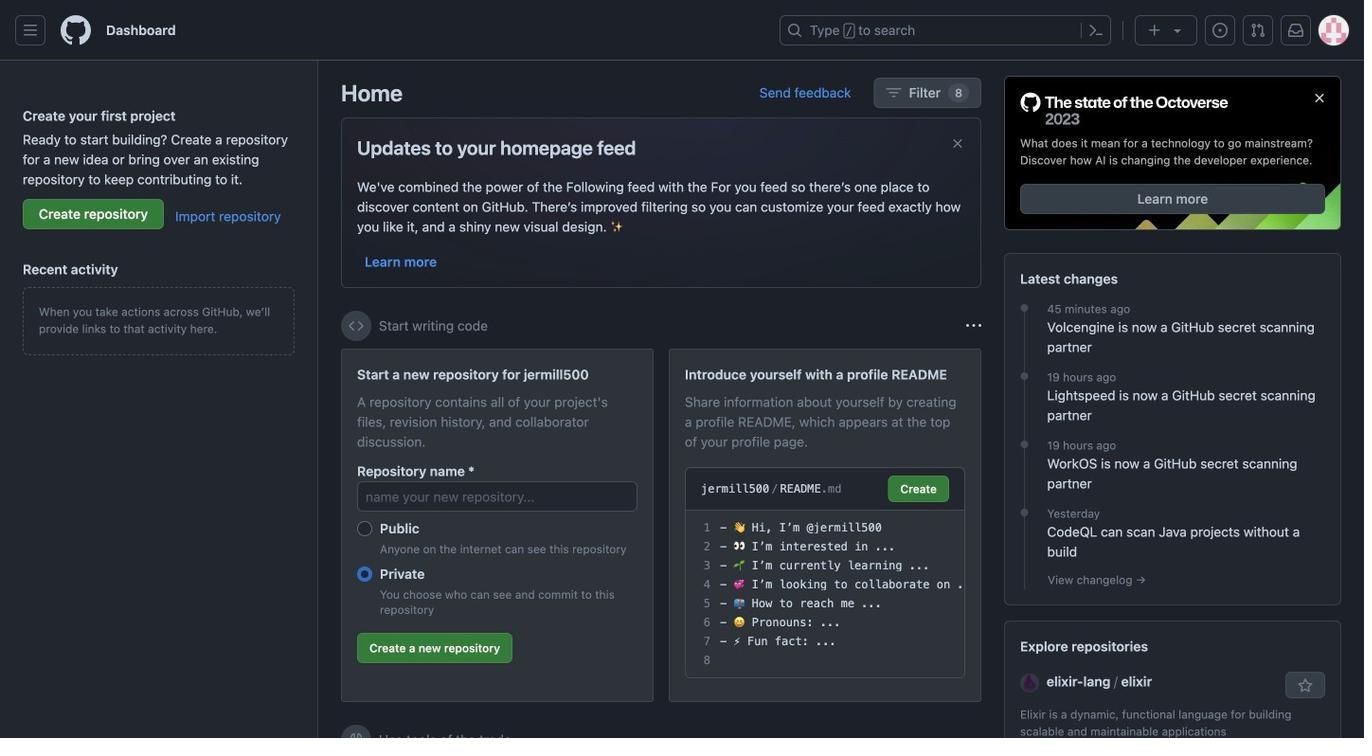 Task type: vqa. For each thing, say whether or not it's contained in the screenshot.
cross-
no



Task type: locate. For each thing, give the bounding box(es) containing it.
git pull request image
[[1251, 23, 1266, 38]]

2 vertical spatial dot fill image
[[1017, 505, 1032, 520]]

None radio
[[357, 521, 372, 536], [357, 567, 372, 582], [357, 521, 372, 536], [357, 567, 372, 582]]

0 vertical spatial dot fill image
[[1017, 300, 1032, 316]]

dot fill image
[[1017, 300, 1032, 316], [1017, 437, 1032, 452], [1017, 505, 1032, 520]]

3 dot fill image from the top
[[1017, 505, 1032, 520]]

@elixir-lang profile image
[[1020, 674, 1039, 693]]

github logo image
[[1020, 92, 1229, 127]]

None submit
[[888, 476, 949, 502]]

notifications image
[[1289, 23, 1304, 38]]

tools image
[[349, 732, 364, 738]]

x image
[[950, 136, 965, 151]]

triangle down image
[[1170, 23, 1185, 38]]

1 vertical spatial dot fill image
[[1017, 437, 1032, 452]]

none submit inside introduce yourself with a profile readme element
[[888, 476, 949, 502]]

homepage image
[[61, 15, 91, 45]]

introduce yourself with a profile readme element
[[669, 349, 982, 702]]

code image
[[349, 318, 364, 334]]



Task type: describe. For each thing, give the bounding box(es) containing it.
issue opened image
[[1213, 23, 1228, 38]]

command palette image
[[1089, 23, 1104, 38]]

start a new repository element
[[341, 349, 654, 702]]

plus image
[[1147, 23, 1163, 38]]

star this repository image
[[1298, 679, 1313, 694]]

name your new repository... text field
[[357, 481, 638, 512]]

dot fill image
[[1017, 369, 1032, 384]]

explore repositories navigation
[[1004, 621, 1342, 738]]

why am i seeing this? image
[[966, 318, 982, 334]]

explore element
[[1004, 76, 1342, 738]]

filter image
[[886, 85, 902, 100]]

1 dot fill image from the top
[[1017, 300, 1032, 316]]

close image
[[1312, 90, 1327, 106]]

2 dot fill image from the top
[[1017, 437, 1032, 452]]



